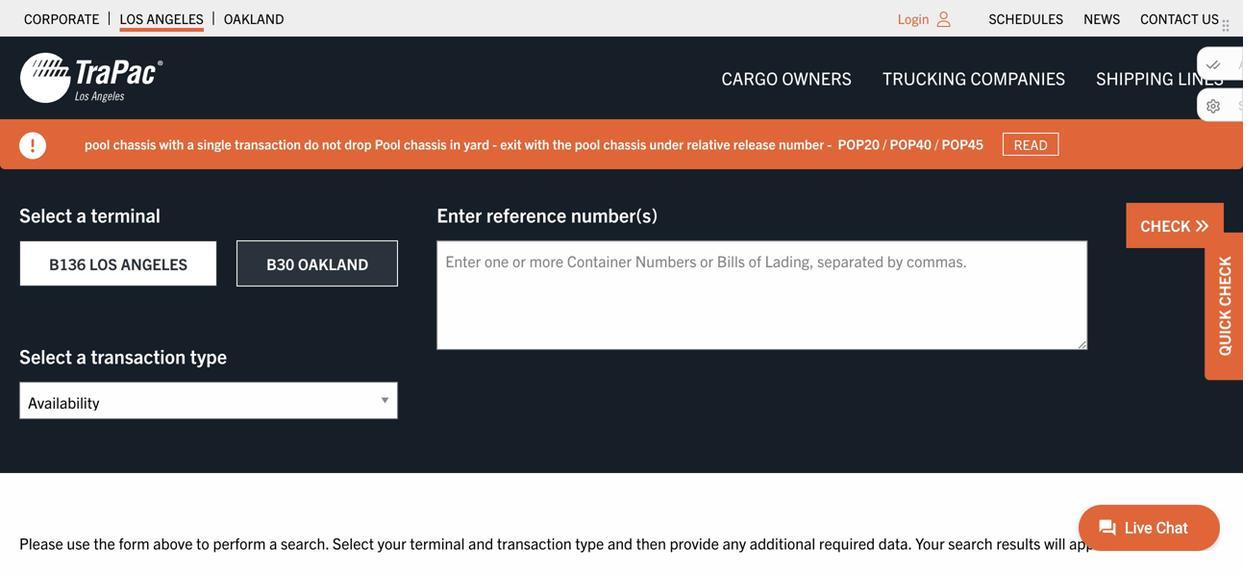 Task type: locate. For each thing, give the bounding box(es) containing it.
0 vertical spatial the
[[553, 135, 572, 153]]

angeles
[[147, 10, 204, 27], [121, 254, 188, 273]]

select for select a transaction type
[[19, 344, 72, 368]]

additional
[[750, 533, 816, 553]]

the
[[553, 135, 572, 153], [94, 533, 115, 553]]

type
[[190, 344, 227, 368], [576, 533, 604, 553]]

shipping
[[1097, 67, 1175, 89]]

to
[[196, 533, 210, 553]]

0 vertical spatial terminal
[[91, 203, 161, 227]]

- left 'exit'
[[493, 135, 497, 153]]

solid image inside 'banner'
[[19, 132, 46, 159]]

news link
[[1084, 5, 1121, 32]]

1 horizontal spatial with
[[525, 135, 550, 153]]

with left the single
[[159, 135, 184, 153]]

angeles left oakland link
[[147, 10, 204, 27]]

news
[[1084, 10, 1121, 27]]

shipping lines link
[[1082, 58, 1240, 97]]

0 horizontal spatial and
[[469, 533, 494, 553]]

chassis left under
[[604, 135, 647, 153]]

1 horizontal spatial solid image
[[1195, 218, 1210, 234]]

2 pool from the left
[[575, 135, 601, 153]]

results
[[997, 533, 1041, 553]]

a
[[187, 135, 194, 153], [76, 203, 86, 227], [76, 344, 86, 368], [269, 533, 277, 553]]

trucking companies link
[[868, 58, 1082, 97]]

transaction inside 'banner'
[[235, 135, 301, 153]]

1 horizontal spatial terminal
[[410, 533, 465, 553]]

menu bar containing cargo owners
[[707, 58, 1240, 97]]

chassis
[[113, 135, 156, 153], [404, 135, 447, 153], [604, 135, 647, 153]]

menu bar up shipping
[[979, 5, 1230, 32]]

contact
[[1141, 10, 1199, 27]]

contact us link
[[1141, 5, 1220, 32]]

1 vertical spatial transaction
[[91, 344, 186, 368]]

a left search.
[[269, 533, 277, 553]]

select left your
[[333, 533, 374, 553]]

terminal right your
[[410, 533, 465, 553]]

menu bar down light icon
[[707, 58, 1240, 97]]

1 vertical spatial menu bar
[[707, 58, 1240, 97]]

los
[[120, 10, 143, 27], [89, 254, 117, 273]]

pool up number(s)
[[575, 135, 601, 153]]

enter reference number(s)
[[437, 203, 658, 227]]

quick check link
[[1205, 232, 1244, 380]]

/
[[883, 135, 887, 153], [935, 135, 939, 153]]

/ left pop45
[[935, 135, 939, 153]]

0 horizontal spatial terminal
[[91, 203, 161, 227]]

oakland right "b30"
[[298, 254, 369, 273]]

1 horizontal spatial and
[[608, 533, 633, 553]]

-
[[493, 135, 497, 153], [828, 135, 832, 153]]

0 vertical spatial select
[[19, 203, 72, 227]]

b136
[[49, 254, 86, 273]]

3 chassis from the left
[[604, 135, 647, 153]]

1 vertical spatial the
[[94, 533, 115, 553]]

chassis left "in" at the left top of page
[[404, 135, 447, 153]]

and left then
[[608, 533, 633, 553]]

exit
[[500, 135, 522, 153]]

b136 los angeles
[[49, 254, 188, 273]]

provide
[[670, 533, 720, 553]]

not
[[322, 135, 342, 153]]

do
[[304, 135, 319, 153]]

and right your
[[469, 533, 494, 553]]

angeles down select a terminal
[[121, 254, 188, 273]]

0 horizontal spatial -
[[493, 135, 497, 153]]

please use the form above to perform a search. select your terminal and transaction type and then provide any additional required data. your search results will appear here.
[[19, 533, 1154, 553]]

schedules link
[[990, 5, 1064, 32]]

then
[[637, 533, 667, 553]]

menu bar inside 'banner'
[[707, 58, 1240, 97]]

/ right pop20
[[883, 135, 887, 153]]

select up b136
[[19, 203, 72, 227]]

data.
[[879, 533, 912, 553]]

2 chassis from the left
[[404, 135, 447, 153]]

los right b136
[[89, 254, 117, 273]]

with
[[159, 135, 184, 153], [525, 135, 550, 153]]

a left the single
[[187, 135, 194, 153]]

0 vertical spatial transaction
[[235, 135, 301, 153]]

pool down los angeles image
[[85, 135, 110, 153]]

pop40
[[890, 135, 932, 153]]

cargo
[[722, 67, 778, 89]]

banner
[[0, 37, 1244, 169]]

0 horizontal spatial the
[[94, 533, 115, 553]]

above
[[153, 533, 193, 553]]

oakland
[[224, 10, 284, 27], [298, 254, 369, 273]]

1 horizontal spatial -
[[828, 135, 832, 153]]

yard
[[464, 135, 490, 153]]

los right corporate
[[120, 10, 143, 27]]

1 horizontal spatial /
[[935, 135, 939, 153]]

search.
[[281, 533, 329, 553]]

1 vertical spatial check
[[1215, 257, 1234, 307]]

with right 'exit'
[[525, 135, 550, 153]]

0 horizontal spatial solid image
[[19, 132, 46, 159]]

2 vertical spatial transaction
[[497, 533, 572, 553]]

Enter reference number(s) text field
[[437, 241, 1088, 350]]

solid image inside check "button"
[[1195, 218, 1210, 234]]

check inside "button"
[[1141, 215, 1195, 235]]

solid image
[[19, 132, 46, 159], [1195, 218, 1210, 234]]

1 horizontal spatial pool
[[575, 135, 601, 153]]

1 vertical spatial terminal
[[410, 533, 465, 553]]

select a transaction type
[[19, 344, 227, 368]]

0 horizontal spatial transaction
[[91, 344, 186, 368]]

0 horizontal spatial pool
[[85, 135, 110, 153]]

1 horizontal spatial chassis
[[404, 135, 447, 153]]

login
[[898, 10, 930, 27]]

cargo owners
[[722, 67, 852, 89]]

relative
[[687, 135, 731, 153]]

1 horizontal spatial los
[[120, 10, 143, 27]]

drop
[[345, 135, 372, 153]]

0 horizontal spatial with
[[159, 135, 184, 153]]

a down b136
[[76, 344, 86, 368]]

0 vertical spatial solid image
[[19, 132, 46, 159]]

2 / from the left
[[935, 135, 939, 153]]

select down b136
[[19, 344, 72, 368]]

1 horizontal spatial transaction
[[235, 135, 301, 153]]

1 vertical spatial angeles
[[121, 254, 188, 273]]

read
[[1014, 136, 1048, 153]]

check
[[1141, 215, 1195, 235], [1215, 257, 1234, 307]]

chassis down los angeles image
[[113, 135, 156, 153]]

1 vertical spatial select
[[19, 344, 72, 368]]

0 horizontal spatial check
[[1141, 215, 1195, 235]]

pool
[[85, 135, 110, 153], [575, 135, 601, 153]]

0 vertical spatial angeles
[[147, 10, 204, 27]]

login link
[[898, 10, 930, 27]]

terminal
[[91, 203, 161, 227], [410, 533, 465, 553]]

1 horizontal spatial type
[[576, 533, 604, 553]]

- right number at the right top of the page
[[828, 135, 832, 153]]

a inside 'banner'
[[187, 135, 194, 153]]

1 vertical spatial solid image
[[1195, 218, 1210, 234]]

the right 'exit'
[[553, 135, 572, 153]]

select for select a terminal
[[19, 203, 72, 227]]

1 vertical spatial los
[[89, 254, 117, 273]]

terminal up b136 los angeles
[[91, 203, 161, 227]]

los angeles
[[120, 10, 204, 27]]

menu bar
[[979, 5, 1230, 32], [707, 58, 1240, 97]]

2 - from the left
[[828, 135, 832, 153]]

please
[[19, 533, 63, 553]]

pop45
[[942, 135, 984, 153]]

1 vertical spatial type
[[576, 533, 604, 553]]

menu bar containing schedules
[[979, 5, 1230, 32]]

0 vertical spatial type
[[190, 344, 227, 368]]

transaction
[[235, 135, 301, 153], [91, 344, 186, 368], [497, 533, 572, 553]]

the right use at the bottom
[[94, 533, 115, 553]]

0 vertical spatial oakland
[[224, 10, 284, 27]]

b30 oakland
[[267, 254, 369, 273]]

0 horizontal spatial /
[[883, 135, 887, 153]]

select
[[19, 203, 72, 227], [19, 344, 72, 368], [333, 533, 374, 553]]

corporate
[[24, 10, 99, 27]]

0 vertical spatial menu bar
[[979, 5, 1230, 32]]

0 vertical spatial check
[[1141, 215, 1195, 235]]

oakland right los angeles link
[[224, 10, 284, 27]]

check button
[[1127, 203, 1225, 248]]

0 horizontal spatial chassis
[[113, 135, 156, 153]]

1 vertical spatial oakland
[[298, 254, 369, 273]]

and
[[469, 533, 494, 553], [608, 533, 633, 553]]

required
[[820, 533, 876, 553]]

2 horizontal spatial chassis
[[604, 135, 647, 153]]



Task type: describe. For each thing, give the bounding box(es) containing it.
read link
[[1003, 133, 1060, 156]]

2 horizontal spatial transaction
[[497, 533, 572, 553]]

1 horizontal spatial oakland
[[298, 254, 369, 273]]

single
[[197, 135, 232, 153]]

any
[[723, 533, 747, 553]]

oakland link
[[224, 5, 284, 32]]

pop20
[[838, 135, 880, 153]]

shipping lines
[[1097, 67, 1225, 89]]

us
[[1202, 10, 1220, 27]]

reference
[[487, 203, 567, 227]]

los angeles image
[[19, 51, 164, 105]]

will
[[1045, 533, 1066, 553]]

trucking companies
[[883, 67, 1066, 89]]

0 horizontal spatial los
[[89, 254, 117, 273]]

1 horizontal spatial the
[[553, 135, 572, 153]]

0 vertical spatial los
[[120, 10, 143, 27]]

1 with from the left
[[159, 135, 184, 153]]

number
[[779, 135, 825, 153]]

trucking
[[883, 67, 967, 89]]

b30
[[267, 254, 295, 273]]

lines
[[1179, 67, 1225, 89]]

los angeles link
[[120, 5, 204, 32]]

use
[[67, 533, 90, 553]]

quick check
[[1215, 257, 1234, 356]]

pool
[[375, 135, 401, 153]]

form
[[119, 533, 150, 553]]

appear
[[1070, 533, 1116, 553]]

schedules
[[990, 10, 1064, 27]]

pool chassis with a single transaction  do not drop pool chassis in yard -  exit with the pool chassis under relative release number -  pop20 / pop40 / pop45
[[85, 135, 984, 153]]

2 with from the left
[[525, 135, 550, 153]]

2 vertical spatial select
[[333, 533, 374, 553]]

0 horizontal spatial type
[[190, 344, 227, 368]]

number(s)
[[571, 203, 658, 227]]

search
[[949, 533, 993, 553]]

companies
[[971, 67, 1066, 89]]

in
[[450, 135, 461, 153]]

your
[[916, 533, 945, 553]]

light image
[[938, 12, 951, 27]]

cargo owners link
[[707, 58, 868, 97]]

banner containing cargo owners
[[0, 37, 1244, 169]]

1 and from the left
[[469, 533, 494, 553]]

contact us
[[1141, 10, 1220, 27]]

1 / from the left
[[883, 135, 887, 153]]

your
[[378, 533, 407, 553]]

1 chassis from the left
[[113, 135, 156, 153]]

enter
[[437, 203, 482, 227]]

here.
[[1120, 533, 1154, 553]]

corporate link
[[24, 5, 99, 32]]

owners
[[782, 67, 852, 89]]

1 - from the left
[[493, 135, 497, 153]]

0 horizontal spatial oakland
[[224, 10, 284, 27]]

2 and from the left
[[608, 533, 633, 553]]

under
[[650, 135, 684, 153]]

1 horizontal spatial check
[[1215, 257, 1234, 307]]

quick
[[1215, 310, 1234, 356]]

1 pool from the left
[[85, 135, 110, 153]]

perform
[[213, 533, 266, 553]]

a up b136
[[76, 203, 86, 227]]

release
[[734, 135, 776, 153]]

select a terminal
[[19, 203, 161, 227]]



Task type: vqa. For each thing, say whether or not it's contained in the screenshot.
Los
yes



